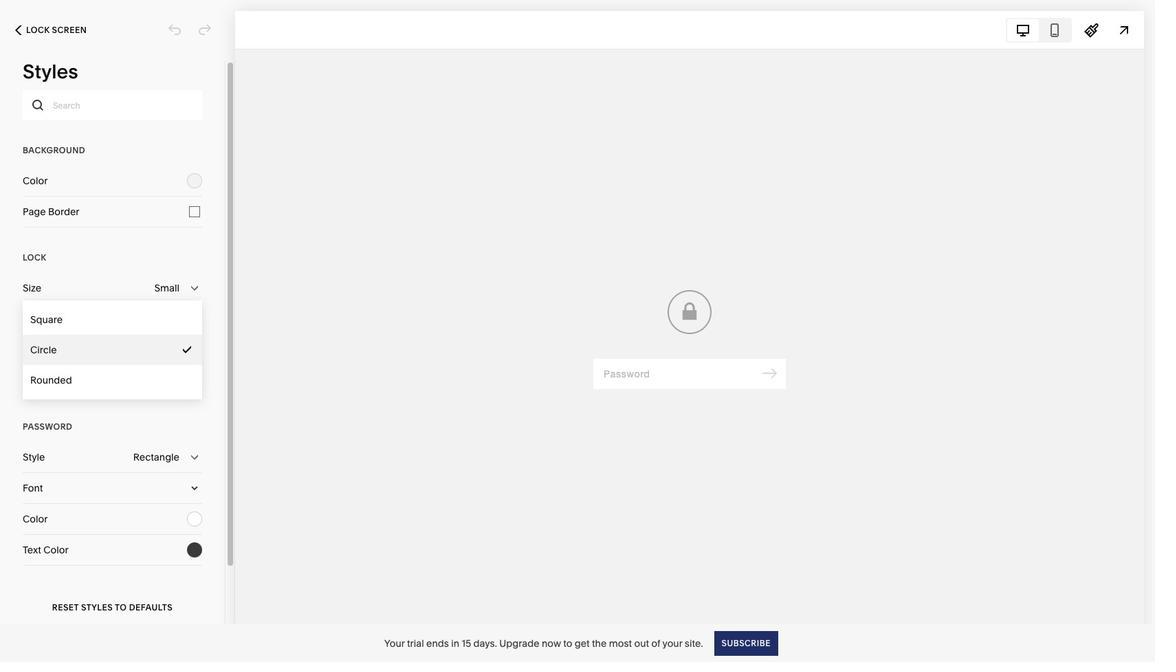 Task type: locate. For each thing, give the bounding box(es) containing it.
password
[[23, 422, 72, 432]]

1 horizontal spatial to
[[563, 637, 572, 649]]

lock for lock
[[23, 252, 46, 263]]

your
[[662, 637, 682, 649]]

lock left screen
[[26, 25, 50, 35]]

color button down "font" button
[[23, 504, 202, 534]]

Shape field
[[23, 335, 202, 365]]

page
[[23, 206, 46, 218]]

out
[[634, 637, 649, 649]]

1 vertical spatial to
[[563, 637, 572, 649]]

site.
[[685, 637, 703, 649]]

0 vertical spatial color button
[[23, 166, 202, 196]]

defaults
[[129, 602, 173, 612]]

color button
[[23, 166, 202, 196], [23, 366, 202, 396], [23, 504, 202, 534]]

0 horizontal spatial to
[[115, 602, 127, 612]]

to
[[115, 602, 127, 612], [563, 637, 572, 649]]

color
[[23, 175, 48, 187], [23, 375, 48, 387], [23, 513, 48, 525], [43, 544, 68, 556]]

styles down lock screen button
[[23, 60, 78, 83]]

to inside button
[[115, 602, 127, 612]]

0 vertical spatial to
[[115, 602, 127, 612]]

of
[[652, 637, 660, 649]]

1 vertical spatial styles
[[81, 602, 113, 612]]

lock inside button
[[26, 25, 50, 35]]

color button up border on the left of the page
[[23, 166, 202, 196]]

page border
[[23, 206, 79, 218]]

color button down the shape field
[[23, 366, 202, 396]]

styles right reset
[[81, 602, 113, 612]]

lock for lock screen
[[26, 25, 50, 35]]

1 vertical spatial lock
[[23, 252, 46, 263]]

lock
[[26, 25, 50, 35], [23, 252, 46, 263]]

list box
[[23, 305, 202, 395]]

0 horizontal spatial styles
[[23, 60, 78, 83]]

styles
[[23, 60, 78, 83], [81, 602, 113, 612]]

0 vertical spatial lock
[[26, 25, 50, 35]]

1 vertical spatial color button
[[23, 366, 202, 396]]

to left defaults
[[115, 602, 127, 612]]

to left the get
[[563, 637, 572, 649]]

reset styles to defaults button
[[23, 589, 202, 626]]

color right text
[[43, 544, 68, 556]]

tab list
[[1007, 19, 1071, 41]]

2 vertical spatial color button
[[23, 504, 202, 534]]

get
[[575, 637, 590, 649]]

lock screen
[[26, 25, 87, 35]]

reset styles to defaults
[[52, 602, 173, 612]]

border
[[48, 206, 79, 218]]

color down "font"
[[23, 513, 48, 525]]

font button
[[23, 473, 202, 503]]

1 horizontal spatial styles
[[81, 602, 113, 612]]

Search text field
[[23, 90, 202, 120]]

lock down page on the top of the page
[[23, 252, 46, 263]]



Task type: vqa. For each thing, say whether or not it's contained in the screenshot.
Shape 'field'
yes



Task type: describe. For each thing, give the bounding box(es) containing it.
text
[[23, 544, 41, 556]]

text color button
[[23, 535, 202, 565]]

your
[[384, 637, 405, 649]]

lock screen button
[[0, 15, 102, 45]]

reset
[[52, 602, 79, 612]]

font
[[23, 482, 43, 494]]

upgrade
[[499, 637, 539, 649]]

circle
[[30, 344, 57, 356]]

most
[[609, 637, 632, 649]]

square
[[30, 314, 63, 326]]

3 color button from the top
[[23, 504, 202, 534]]

1 color button from the top
[[23, 166, 202, 196]]

days.
[[473, 637, 497, 649]]

list box containing square
[[23, 305, 202, 395]]

trial
[[407, 637, 424, 649]]

15
[[462, 637, 471, 649]]

your trial ends in 15 days. upgrade now to get the most out of your site.
[[384, 637, 703, 649]]

text color
[[23, 544, 68, 556]]

the
[[592, 637, 607, 649]]

background
[[23, 145, 85, 155]]

now
[[542, 637, 561, 649]]

0 vertical spatial styles
[[23, 60, 78, 83]]

color inside button
[[43, 544, 68, 556]]

shape
[[23, 344, 52, 356]]

color up page on the top of the page
[[23, 175, 48, 187]]

2 color button from the top
[[23, 366, 202, 396]]

styles inside button
[[81, 602, 113, 612]]

ends
[[426, 637, 449, 649]]

color down the shape
[[23, 375, 48, 387]]

screen
[[52, 25, 87, 35]]

rounded
[[30, 374, 72, 386]]

in
[[451, 637, 459, 649]]



